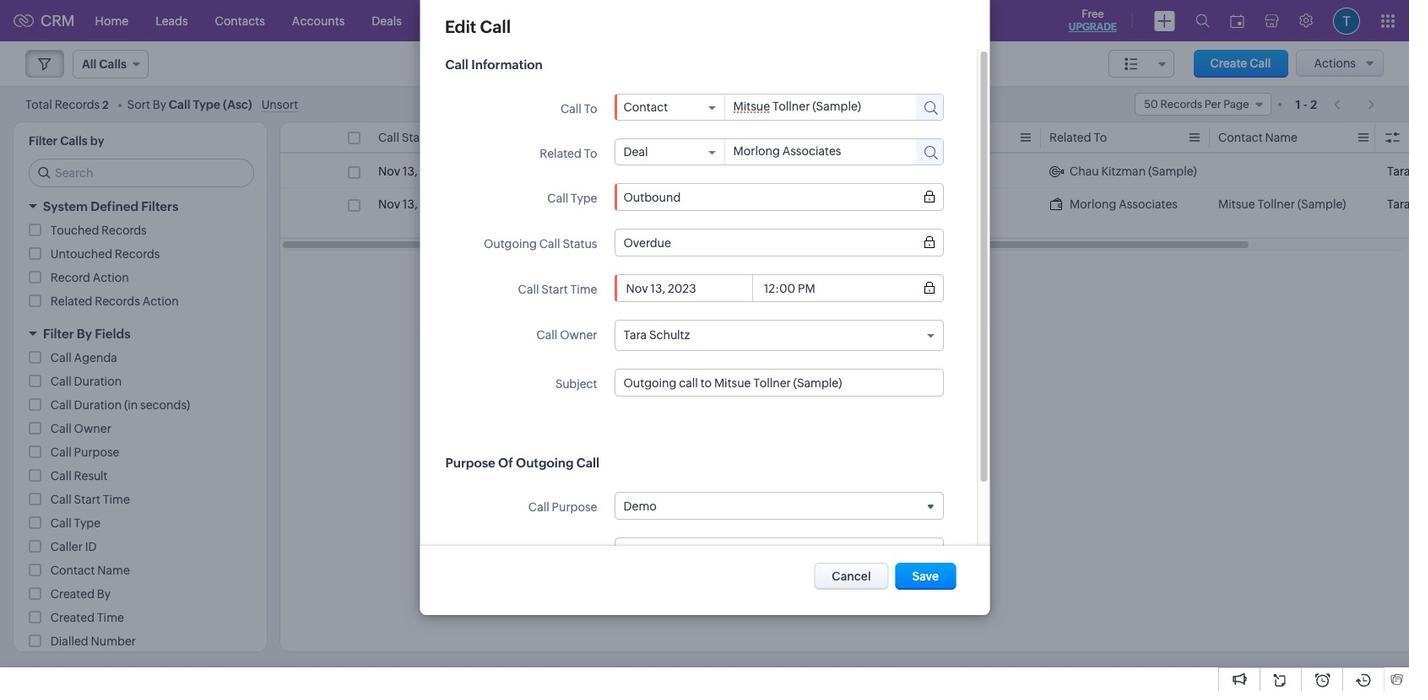 Task type: locate. For each thing, give the bounding box(es) containing it.
call duration (in seconds)
[[51, 399, 190, 412]]

1 horizontal spatial call purpose
[[528, 501, 597, 514]]

related to up chau
[[1050, 131, 1107, 144]]

2 inside total records 2
[[102, 98, 109, 111]]

agenda
[[74, 351, 117, 365]]

0 vertical spatial to
[[584, 102, 597, 116]]

1 vertical spatial tara
[[1387, 198, 1409, 211]]

owner left tara schultz
[[560, 328, 597, 342]]

records for total
[[55, 98, 100, 111]]

(sample) for mitsue tollner (sample)
[[1298, 198, 1346, 211]]

0 horizontal spatial call duration
[[51, 375, 122, 388]]

records up calls
[[55, 98, 100, 111]]

1 horizontal spatial call duration
[[881, 131, 952, 144]]

1 horizontal spatial contact name
[[1218, 131, 1298, 144]]

call start time up the nov 13, 2023 12:24 pm
[[378, 131, 458, 144]]

type down up
[[570, 192, 597, 205]]

2 created from the top
[[51, 611, 95, 625]]

related down record
[[51, 295, 92, 308]]

start
[[402, 131, 428, 144], [541, 283, 568, 296], [74, 493, 100, 507]]

contact name down id
[[51, 564, 130, 578]]

type left *
[[739, 130, 766, 144]]

name up created by
[[97, 564, 130, 578]]

call type
[[547, 192, 597, 205], [51, 517, 101, 530]]

2 horizontal spatial start
[[541, 283, 568, 296]]

call scheduled with mitsue tollner (sample)
[[547, 198, 694, 228]]

tara schultz
[[623, 328, 690, 342]]

tollner inside call scheduled with mitsue tollner (sample)
[[547, 214, 585, 228]]

1 horizontal spatial with
[[630, 198, 654, 211]]

0 horizontal spatial mitsue
[[657, 198, 694, 211]]

13, for nov 13, 2023 12:24 pm
[[403, 165, 418, 178]]

0 horizontal spatial by
[[77, 327, 92, 341]]

(sample)
[[1148, 165, 1197, 178], [1298, 198, 1346, 211], [587, 214, 636, 228]]

navigation
[[1326, 92, 1384, 117]]

records for untouched
[[115, 247, 160, 261]]

2 nov from the top
[[378, 198, 400, 211]]

free upgrade
[[1069, 8, 1117, 33]]

2 vertical spatial to
[[584, 147, 597, 160]]

(sample) for chau kitzman (sample)
[[1148, 165, 1197, 178]]

created
[[51, 588, 95, 601], [51, 611, 95, 625]]

13, down the nov 13, 2023 12:24 pm
[[403, 198, 418, 211]]

0 vertical spatial duration
[[904, 131, 952, 144]]

13, up nov 13, 2023 12:00 pm
[[403, 165, 418, 178]]

crm
[[41, 12, 75, 30]]

1 vertical spatial filter
[[43, 327, 74, 341]]

created up dialled
[[51, 611, 95, 625]]

0 vertical spatial by
[[153, 98, 166, 111]]

call type *
[[716, 126, 775, 145]]

0 vertical spatial 2023
[[420, 165, 448, 178]]

dialled
[[51, 635, 88, 648]]

0 vertical spatial outgoing
[[483, 237, 536, 251]]

time
[[431, 131, 458, 144], [570, 283, 597, 296], [103, 493, 130, 507], [97, 611, 124, 625]]

outgoing left status
[[483, 237, 536, 251]]

tasks
[[429, 14, 459, 27]]

mitsue inside call scheduled with mitsue tollner (sample)
[[657, 198, 694, 211]]

1 13, from the top
[[403, 165, 418, 178]]

name down 1 at the top of the page
[[1265, 131, 1298, 144]]

1 vertical spatial 2023
[[420, 198, 448, 211]]

0 vertical spatial start
[[402, 131, 428, 144]]

call start time down outgoing call status
[[518, 283, 597, 296]]

call purpose
[[51, 446, 119, 459], [528, 501, 597, 514]]

None button
[[814, 563, 889, 590], [896, 563, 956, 590], [814, 563, 889, 590], [896, 563, 956, 590]]

1 vertical spatial call owner
[[51, 422, 111, 436]]

0 vertical spatial related to
[[1050, 131, 1107, 144]]

13, for nov 13, 2023 12:00 pm
[[403, 198, 418, 211]]

2023 left 12:24
[[420, 165, 448, 178]]

0 vertical spatial call purpose
[[51, 446, 119, 459]]

unsort
[[261, 98, 298, 111]]

2 horizontal spatial (sample)
[[1298, 198, 1346, 211]]

start up the nov 13, 2023 12:24 pm
[[402, 131, 428, 144]]

chau kitzman (sample) link
[[1050, 163, 1197, 180]]

1 horizontal spatial action
[[142, 295, 179, 308]]

nov up nov 13, 2023 12:00 pm
[[378, 165, 400, 178]]

2 for total records 2
[[102, 98, 109, 111]]

12:00
[[451, 198, 482, 211]]

0 horizontal spatial contact name
[[51, 564, 130, 578]]

pm for nov 13, 2023 12:24 pm
[[482, 165, 500, 178]]

0 vertical spatial related
[[1050, 131, 1091, 144]]

owner down call duration (in seconds)
[[74, 422, 111, 436]]

Contact field
[[623, 100, 715, 114]]

None text field
[[623, 376, 934, 390]]

1 horizontal spatial (sample)
[[1148, 165, 1197, 178]]

morlong
[[1070, 198, 1117, 211]]

outbound for lead
[[716, 165, 773, 178]]

contact name down 1 at the top of the page
[[1218, 131, 1298, 144]]

type left the (asc)
[[193, 98, 220, 111]]

1 mitsue from the left
[[657, 198, 694, 211]]

0 horizontal spatial owner
[[74, 422, 111, 436]]

1 2023 from the top
[[420, 165, 448, 178]]

action up filter by fields dropdown button
[[142, 295, 179, 308]]

by
[[153, 98, 166, 111], [77, 327, 92, 341], [97, 588, 111, 601]]

(asc)
[[223, 98, 252, 111]]

name
[[1265, 131, 1298, 144], [97, 564, 130, 578]]

0 vertical spatial owner
[[560, 328, 597, 342]]

1 vertical spatial call purpose
[[528, 501, 597, 514]]

contact up 'deal'
[[623, 100, 668, 114]]

to
[[584, 102, 597, 116], [1094, 131, 1107, 144], [584, 147, 597, 160]]

type inside call type *
[[739, 130, 766, 144]]

call start time down result
[[51, 493, 130, 507]]

0 horizontal spatial action
[[93, 271, 129, 285]]

2 vertical spatial call start time
[[51, 493, 130, 507]]

related records action
[[51, 295, 179, 308]]

action up 'related records action' in the top left of the page
[[93, 271, 129, 285]]

tara for morlong associates
[[1387, 198, 1409, 211]]

tollner
[[1258, 198, 1295, 211], [547, 214, 585, 228]]

2023 left 12:00
[[420, 198, 448, 211]]

1 vertical spatial name
[[97, 564, 130, 578]]

1 vertical spatial by
[[77, 327, 92, 341]]

meetings link
[[472, 0, 550, 41]]

duration
[[904, 131, 952, 144], [74, 375, 122, 388], [74, 399, 122, 412]]

by up call agenda
[[77, 327, 92, 341]]

1 nov from the top
[[378, 165, 400, 178]]

1 horizontal spatial call owner
[[536, 328, 597, 342]]

filter left calls
[[29, 134, 58, 148]]

1 vertical spatial (sample)
[[1298, 198, 1346, 211]]

purpose
[[74, 446, 119, 459], [445, 456, 495, 470], [551, 501, 597, 514]]

0 horizontal spatial call owner
[[51, 422, 111, 436]]

scheduled
[[571, 198, 628, 211]]

0 vertical spatial created
[[51, 588, 95, 601]]

call type down follow
[[547, 192, 597, 205]]

records down touched records
[[115, 247, 160, 261]]

contact down caller id
[[51, 564, 95, 578]]

1 horizontal spatial name
[[1265, 131, 1298, 144]]

purpose left demo
[[551, 501, 597, 514]]

outbound
[[716, 165, 773, 178], [623, 190, 680, 204], [716, 198, 773, 211]]

pm right 12:00
[[485, 198, 502, 211]]

1 vertical spatial created
[[51, 611, 95, 625]]

2 vertical spatial contact
[[51, 564, 95, 578]]

0 vertical spatial action
[[93, 271, 129, 285]]

by for call
[[153, 98, 166, 111]]

1 horizontal spatial related
[[539, 147, 581, 160]]

outbound down call type *
[[716, 165, 773, 178]]

with for up
[[603, 165, 627, 178]]

touched
[[51, 224, 99, 237]]

with down lead
[[630, 198, 654, 211]]

tara for chau kitzman (sample)
[[1387, 165, 1409, 178]]

with right up
[[603, 165, 627, 178]]

by right sort
[[153, 98, 166, 111]]

filter up call agenda
[[43, 327, 74, 341]]

tasks link
[[415, 0, 472, 41]]

0 horizontal spatial contact
[[51, 564, 95, 578]]

records up "fields" at the left of the page
[[95, 295, 140, 308]]

0 horizontal spatial 2
[[102, 98, 109, 111]]

subject
[[547, 131, 589, 144], [555, 377, 597, 391]]

with inside 'link'
[[603, 165, 627, 178]]

1 vertical spatial call type
[[51, 517, 101, 530]]

2 left sort
[[102, 98, 109, 111]]

filter by fields
[[43, 327, 131, 341]]

0 vertical spatial with
[[603, 165, 627, 178]]

related up follow
[[539, 147, 581, 160]]

1 vertical spatial pm
[[485, 198, 502, 211]]

1 vertical spatial contact name
[[51, 564, 130, 578]]

row group
[[280, 155, 1409, 238]]

0 vertical spatial call start time
[[378, 131, 458, 144]]

0 horizontal spatial start
[[74, 493, 100, 507]]

2 vertical spatial (sample)
[[587, 214, 636, 228]]

chau kitzman (sample)
[[1070, 165, 1197, 178]]

deal
[[623, 145, 648, 159]]

created for created time
[[51, 611, 95, 625]]

records down "defined"
[[101, 224, 147, 237]]

morlong associates
[[1070, 198, 1178, 211]]

by inside dropdown button
[[77, 327, 92, 341]]

0 vertical spatial call type
[[547, 192, 597, 205]]

edit call
[[445, 17, 511, 36]]

total
[[25, 98, 52, 111]]

call 
[[1387, 131, 1409, 144]]

create
[[1210, 57, 1247, 70]]

by up 'created time'
[[97, 588, 111, 601]]

pm
[[482, 165, 500, 178], [485, 198, 502, 211]]

purpose left of on the bottom
[[445, 456, 495, 470]]

type
[[193, 98, 220, 111], [739, 130, 766, 144], [570, 192, 597, 205], [74, 517, 101, 530]]

0 vertical spatial tollner
[[1258, 198, 1295, 211]]

1 vertical spatial call start time
[[518, 283, 597, 296]]

contact name
[[1218, 131, 1298, 144], [51, 564, 130, 578]]

1 horizontal spatial mitsue
[[1218, 198, 1255, 211]]

nov down the nov 13, 2023 12:24 pm
[[378, 198, 400, 211]]

contact
[[623, 100, 668, 114], [1218, 131, 1263, 144], [51, 564, 95, 578]]

time up the nov 13, 2023 12:24 pm
[[431, 131, 458, 144]]

call
[[480, 17, 511, 36], [1250, 57, 1271, 70], [445, 57, 468, 72], [169, 98, 190, 111], [560, 102, 581, 116], [716, 130, 737, 144], [378, 131, 399, 144], [881, 131, 902, 144], [1387, 131, 1408, 144], [547, 192, 568, 205], [547, 198, 568, 211], [539, 237, 560, 251], [518, 283, 539, 296], [536, 328, 557, 342], [51, 351, 72, 365], [51, 375, 72, 388], [51, 399, 72, 412], [51, 422, 72, 436], [51, 446, 72, 459], [576, 456, 599, 470], [51, 469, 72, 483], [51, 493, 72, 507], [528, 501, 549, 514], [51, 517, 72, 530]]

row group containing nov 13, 2023 12:24 pm
[[280, 155, 1409, 238]]

2 horizontal spatial call start time
[[518, 283, 597, 296]]

start down result
[[74, 493, 100, 507]]

touched records
[[51, 224, 147, 237]]

1 horizontal spatial related to
[[1050, 131, 1107, 144]]

1 horizontal spatial call type
[[547, 192, 597, 205]]

create call
[[1210, 57, 1271, 70]]

call inside call type *
[[716, 130, 737, 144]]

information
[[471, 57, 542, 72]]

2 right -
[[1310, 98, 1317, 111]]

pm right 12:24
[[482, 165, 500, 178]]

purpose of outgoing call
[[445, 456, 599, 470]]

tara
[[1387, 165, 1409, 178], [1387, 198, 1409, 211], [623, 328, 646, 342]]

created up 'created time'
[[51, 588, 95, 601]]

follow up with lead
[[547, 165, 656, 178]]

contact down create call button
[[1218, 131, 1263, 144]]

free
[[1082, 8, 1104, 20]]

Deal field
[[623, 145, 715, 159]]

filter for filter by fields
[[43, 327, 74, 341]]

record action
[[51, 271, 129, 285]]

call information
[[445, 57, 542, 72]]

2 horizontal spatial by
[[153, 98, 166, 111]]

number
[[91, 635, 136, 648]]

0 vertical spatial (sample)
[[1148, 165, 1197, 178]]

2 13, from the top
[[403, 198, 418, 211]]

1 vertical spatial 13,
[[403, 198, 418, 211]]

records for related
[[95, 295, 140, 308]]

2 horizontal spatial related
[[1050, 131, 1091, 144]]

of
[[498, 456, 513, 470]]

purpose up result
[[74, 446, 119, 459]]

call to
[[560, 102, 597, 116]]

0 vertical spatial subject
[[547, 131, 589, 144]]

2 2023 from the top
[[420, 198, 448, 211]]

1 - 2
[[1296, 98, 1317, 111]]

1 vertical spatial tollner
[[547, 214, 585, 228]]

1 horizontal spatial contact
[[623, 100, 668, 114]]

owner
[[560, 328, 597, 342], [74, 422, 111, 436]]

0 vertical spatial nov
[[378, 165, 400, 178]]

2 for 1 - 2
[[1310, 98, 1317, 111]]

nov
[[378, 165, 400, 178], [378, 198, 400, 211]]

filter inside dropdown button
[[43, 327, 74, 341]]

call purpose down purpose of outgoing call at the bottom left of the page
[[528, 501, 597, 514]]

with inside call scheduled with mitsue tollner (sample)
[[630, 198, 654, 211]]

0 horizontal spatial related
[[51, 295, 92, 308]]

1 vertical spatial start
[[541, 283, 568, 296]]

call purpose up result
[[51, 446, 119, 459]]

1 vertical spatial contact
[[1218, 131, 1263, 144]]

outbound up overdue field
[[716, 198, 773, 211]]

to for deal
[[584, 147, 597, 160]]

call type up caller id
[[51, 517, 101, 530]]

sort by call type (asc)
[[127, 98, 252, 111]]

start down outgoing call status
[[541, 283, 568, 296]]

0 vertical spatial tara
[[1387, 165, 1409, 178]]

1 vertical spatial action
[[142, 295, 179, 308]]

1 vertical spatial duration
[[74, 375, 122, 388]]

1 created from the top
[[51, 588, 95, 601]]

None text field
[[724, 95, 900, 118], [724, 139, 905, 163], [724, 95, 900, 118], [724, 139, 905, 163]]

call duration
[[881, 131, 952, 144], [51, 375, 122, 388]]

0 vertical spatial call owner
[[536, 328, 597, 342]]

deals link
[[358, 0, 415, 41]]

related to up follow
[[539, 147, 597, 160]]

outgoing right of on the bottom
[[516, 456, 573, 470]]

1 vertical spatial with
[[630, 198, 654, 211]]

result
[[74, 469, 108, 483]]

call owner
[[536, 328, 597, 342], [51, 422, 111, 436]]

0 vertical spatial filter
[[29, 134, 58, 148]]

related up chau
[[1050, 131, 1091, 144]]

0 horizontal spatial call type
[[51, 517, 101, 530]]

2023 for 12:00
[[420, 198, 448, 211]]



Task type: describe. For each thing, give the bounding box(es) containing it.
Demo field
[[623, 499, 934, 513]]

*
[[767, 126, 775, 145]]

1
[[1296, 98, 1301, 111]]

1 vertical spatial subject
[[555, 377, 597, 391]]

mitsue tollner (sample) link
[[1218, 196, 1346, 213]]

1 vertical spatial related
[[539, 147, 581, 160]]

home
[[95, 14, 128, 27]]

caller
[[51, 540, 83, 554]]

edit
[[445, 17, 476, 36]]

follow up with lead link
[[547, 163, 656, 180]]

time up number
[[97, 611, 124, 625]]

0 vertical spatial name
[[1265, 131, 1298, 144]]

all
[[603, 133, 615, 143]]

nov for nov 13, 2023 12:00 pm
[[378, 198, 400, 211]]

deals
[[372, 14, 402, 27]]

contacts link
[[201, 0, 279, 41]]

id
[[85, 540, 97, 554]]

untouched records
[[51, 247, 160, 261]]

to for contact
[[584, 102, 597, 116]]

time down status
[[570, 283, 597, 296]]

2 horizontal spatial purpose
[[551, 501, 597, 514]]

follow
[[547, 165, 583, 178]]

leads
[[155, 14, 188, 27]]

1 vertical spatial to
[[1094, 131, 1107, 144]]

actions
[[1314, 57, 1356, 70]]

contacts
[[215, 14, 265, 27]]

status
[[562, 237, 597, 251]]

Overdue field
[[623, 236, 934, 250]]

0 vertical spatial call duration
[[881, 131, 952, 144]]

type up id
[[74, 517, 101, 530]]

morlong associates link
[[1050, 196, 1178, 213]]

pm for nov 13, 2023 12:00 pm
[[485, 198, 502, 211]]

caller id
[[51, 540, 97, 554]]

nov 13, 2023 12:00 pm
[[378, 198, 502, 211]]

(in
[[124, 399, 138, 412]]

upgrade
[[1069, 21, 1117, 33]]

with for scheduled
[[630, 198, 654, 211]]

create call button
[[1194, 50, 1288, 78]]

seconds)
[[140, 399, 190, 412]]

Outbound field
[[623, 190, 934, 204]]

chau
[[1070, 165, 1099, 178]]

total records 2
[[25, 98, 109, 111]]

crm link
[[14, 12, 75, 30]]

1 horizontal spatial purpose
[[445, 456, 495, 470]]

demo
[[623, 499, 656, 513]]

2 vertical spatial start
[[74, 493, 100, 507]]

accounts
[[292, 14, 345, 27]]

overdue
[[623, 236, 671, 250]]

outbound down lead
[[623, 190, 680, 204]]

schultz
[[649, 328, 690, 342]]

1 vertical spatial outgoing
[[516, 456, 573, 470]]

2 mitsue from the left
[[1218, 198, 1255, 211]]

(sample) inside call scheduled with mitsue tollner (sample)
[[587, 214, 636, 228]]

0 horizontal spatial purpose
[[74, 446, 119, 459]]

nov 13, 2023 12:24 pm
[[378, 165, 500, 178]]

sort
[[127, 98, 150, 111]]

2023 for 12:24
[[420, 165, 448, 178]]

2 vertical spatial duration
[[74, 399, 122, 412]]

0 vertical spatial contact name
[[1218, 131, 1298, 144]]

filter by fields button
[[14, 319, 267, 349]]

accounts link
[[279, 0, 358, 41]]

call result
[[51, 469, 108, 483]]

home link
[[82, 0, 142, 41]]

calls
[[60, 134, 88, 148]]

time down result
[[103, 493, 130, 507]]

filter calls by
[[29, 134, 104, 148]]

12:24
[[451, 165, 480, 178]]

1 horizontal spatial call start time
[[378, 131, 458, 144]]

nov for nov 13, 2023 12:24 pm
[[378, 165, 400, 178]]

untouched
[[51, 247, 112, 261]]

dialled number
[[51, 635, 136, 648]]

-
[[1303, 98, 1308, 111]]

outbound for mitsue
[[716, 198, 773, 211]]

lead
[[629, 165, 656, 178]]

1 vertical spatial owner
[[74, 422, 111, 436]]

call inside call scheduled with mitsue tollner (sample)
[[547, 198, 568, 211]]

filter for filter calls by
[[29, 134, 58, 148]]

meetings
[[486, 14, 537, 27]]

filters
[[141, 199, 178, 214]]

mitsue tollner (sample)
[[1218, 198, 1346, 211]]

record
[[51, 271, 90, 285]]

0 vertical spatial contact
[[623, 100, 668, 114]]

records for touched
[[101, 224, 147, 237]]

2 horizontal spatial contact
[[1218, 131, 1263, 144]]

by
[[90, 134, 104, 148]]

2 vertical spatial by
[[97, 588, 111, 601]]

2 vertical spatial tara
[[623, 328, 646, 342]]

1 horizontal spatial tollner
[[1258, 198, 1295, 211]]

created by
[[51, 588, 111, 601]]

system
[[43, 199, 88, 214]]

defined
[[91, 199, 139, 214]]

0 horizontal spatial name
[[97, 564, 130, 578]]

0 horizontal spatial call start time
[[51, 493, 130, 507]]

kitzman
[[1101, 165, 1146, 178]]

by for fields
[[77, 327, 92, 341]]

created for created by
[[51, 588, 95, 601]]

created time
[[51, 611, 124, 625]]

call inside create call button
[[1250, 57, 1271, 70]]

1 horizontal spatial start
[[402, 131, 428, 144]]

fields
[[95, 327, 131, 341]]

1 horizontal spatial owner
[[560, 328, 597, 342]]

call scheduled with mitsue tollner (sample) link
[[547, 196, 699, 230]]

leads link
[[142, 0, 201, 41]]

1 vertical spatial call duration
[[51, 375, 122, 388]]

associates
[[1119, 198, 1178, 211]]

1 vertical spatial related to
[[539, 147, 597, 160]]

outgoing call status
[[483, 237, 597, 251]]

up
[[586, 165, 600, 178]]

Search text field
[[30, 160, 253, 187]]

2 vertical spatial related
[[51, 295, 92, 308]]

0 horizontal spatial call purpose
[[51, 446, 119, 459]]

call agenda
[[51, 351, 117, 365]]



Task type: vqa. For each thing, say whether or not it's contained in the screenshot.
"ASSOCIATES"
yes



